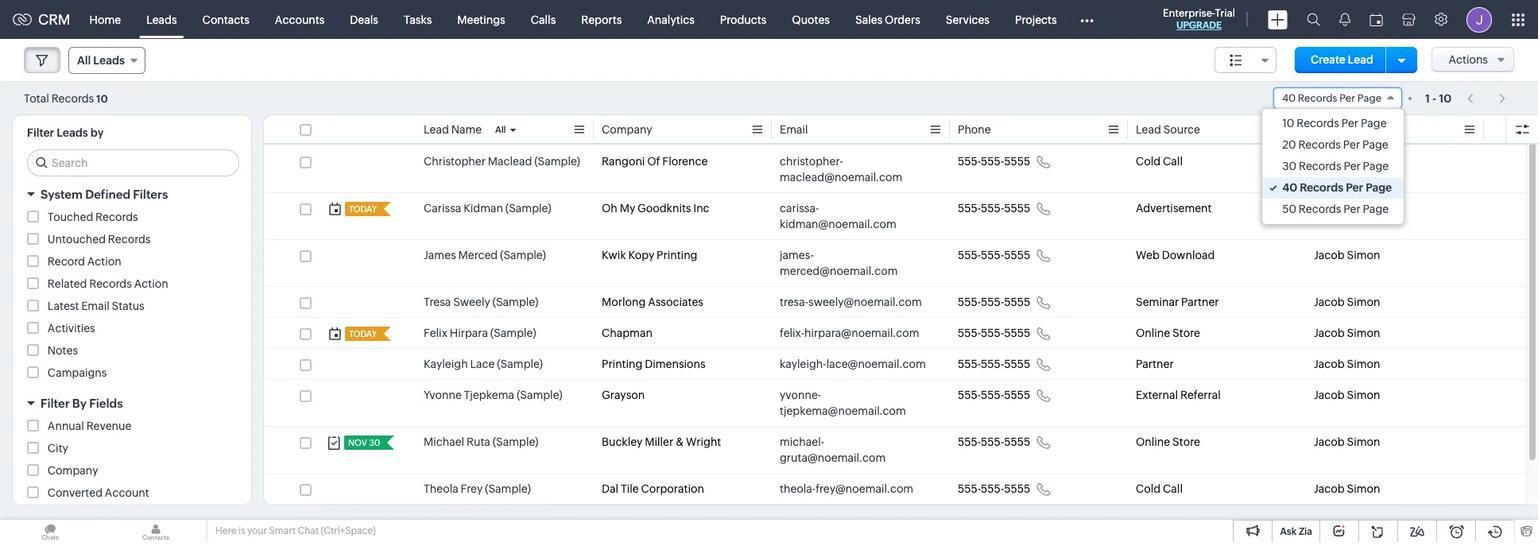 Task type: describe. For each thing, give the bounding box(es) containing it.
trial
[[1215, 7, 1236, 19]]

tresa-sweely@noemail.com
[[780, 296, 922, 308]]

5555 for carissa- kidman@noemail.com
[[1004, 202, 1031, 215]]

account
[[105, 487, 149, 499]]

rangoni of florence
[[602, 155, 708, 168]]

sweely@noemail.com
[[809, 296, 922, 308]]

florence
[[663, 155, 708, 168]]

10 for 1 - 10
[[1439, 92, 1452, 105]]

records down '10 records per page' option
[[1299, 138, 1341, 151]]

carissa- kidman@noemail.com link
[[780, 200, 926, 232]]

simon for yvonne- tjepkema@noemail.com
[[1347, 389, 1381, 402]]

555-555-5555 for christopher- maclead@noemail.com
[[958, 155, 1031, 168]]

total
[[24, 92, 49, 105]]

gruta@noemail.com
[[780, 452, 886, 464]]

50 records per page
[[1283, 203, 1389, 215]]

jacob simon for kayleigh-lace@noemail.com
[[1314, 358, 1381, 370]]

call for theola-frey@noemail.com
[[1163, 483, 1183, 495]]

-
[[1433, 92, 1437, 105]]

deals
[[350, 13, 378, 26]]

dal tile corporation
[[602, 483, 704, 495]]

smart
[[269, 526, 296, 537]]

page for '10 records per page' option
[[1361, 117, 1387, 130]]

external referral
[[1136, 389, 1221, 402]]

yvonne- tjepkema@noemail.com link
[[780, 387, 926, 419]]

christopher maclead (sample)
[[424, 155, 580, 168]]

size image
[[1230, 53, 1243, 68]]

page for "20 records per page" option
[[1363, 138, 1389, 151]]

converted
[[48, 487, 103, 499]]

leads for filter leads by
[[57, 126, 88, 139]]

is
[[238, 526, 245, 537]]

jacob simon for carissa- kidman@noemail.com
[[1314, 202, 1381, 215]]

store for felix-hirpara@noemail.com
[[1173, 327, 1200, 339]]

30 records per page option
[[1263, 156, 1404, 177]]

1 vertical spatial email
[[81, 300, 110, 312]]

555-555-5555 for michael- gruta@noemail.com
[[958, 436, 1031, 448]]

touched records
[[48, 211, 138, 223]]

tresa sweely (sample)
[[424, 296, 539, 308]]

&
[[676, 436, 684, 448]]

1 horizontal spatial partner
[[1181, 296, 1219, 308]]

contacts link
[[190, 0, 262, 39]]

online store for michael- gruta@noemail.com
[[1136, 436, 1200, 448]]

city
[[48, 442, 68, 455]]

deals link
[[337, 0, 391, 39]]

web download
[[1136, 249, 1215, 262]]

products
[[720, 13, 767, 26]]

enterprise-trial upgrade
[[1163, 7, 1236, 31]]

christopher-
[[780, 155, 843, 168]]

morlong associates
[[602, 296, 704, 308]]

10 for total records 10
[[96, 93, 108, 105]]

5555 for kayleigh-lace@noemail.com
[[1004, 358, 1031, 370]]

chat
[[298, 526, 319, 537]]

sales orders link
[[843, 0, 933, 39]]

(sample) for kayleigh lace (sample)
[[497, 358, 543, 370]]

james-
[[780, 249, 814, 262]]

tresa
[[424, 296, 451, 308]]

lead name
[[424, 123, 482, 136]]

projects
[[1015, 13, 1057, 26]]

cold call for christopher- maclead@noemail.com
[[1136, 155, 1183, 168]]

nov 30
[[348, 438, 380, 448]]

status
[[112, 300, 144, 312]]

michael ruta (sample) link
[[424, 434, 539, 450]]

cold call for theola-frey@noemail.com
[[1136, 483, 1183, 495]]

555-555-5555 for theola-frey@noemail.com
[[958, 483, 1031, 495]]

here is your smart chat (ctrl+space)
[[215, 526, 376, 537]]

0 horizontal spatial printing
[[602, 358, 643, 370]]

crm
[[38, 11, 70, 28]]

frey
[[461, 483, 483, 495]]

per for 30 records per page option
[[1344, 160, 1361, 173]]

converted account
[[48, 487, 149, 499]]

carissa kidman (sample) link
[[424, 200, 551, 216]]

5555 for christopher- maclead@noemail.com
[[1004, 155, 1031, 168]]

my
[[620, 202, 635, 215]]

page for 40 records per page 'option'
[[1366, 181, 1392, 194]]

profile element
[[1457, 0, 1502, 39]]

page for 30 records per page option
[[1363, 160, 1389, 173]]

lead inside button
[[1348, 53, 1374, 66]]

simon for theola-frey@noemail.com
[[1347, 483, 1381, 495]]

555-555-5555 for yvonne- tjepkema@noemail.com
[[958, 389, 1031, 402]]

michael ruta (sample)
[[424, 436, 539, 448]]

system defined filters button
[[13, 180, 251, 208]]

rangoni
[[602, 155, 645, 168]]

5555 for tresa-sweely@noemail.com
[[1004, 296, 1031, 308]]

theola frey (sample) link
[[424, 481, 531, 497]]

calls
[[531, 13, 556, 26]]

5555 for michael- gruta@noemail.com
[[1004, 436, 1031, 448]]

today link for carissa
[[345, 202, 379, 216]]

your
[[247, 526, 267, 537]]

lead for lead source
[[1136, 123, 1161, 136]]

home link
[[77, 0, 134, 39]]

40 inside 40 records per page field
[[1283, 92, 1296, 104]]

tresa-
[[780, 296, 809, 308]]

dimensions
[[645, 358, 706, 370]]

jacob for kayleigh-lace@noemail.com
[[1314, 358, 1345, 370]]

(sample) for yvonne tjepkema (sample)
[[517, 389, 563, 402]]

web
[[1136, 249, 1160, 262]]

yvonne- tjepkema@noemail.com
[[780, 389, 906, 417]]

kayleigh-
[[780, 358, 827, 370]]

maclead@noemail.com
[[780, 171, 903, 184]]

40 records per page inside field
[[1283, 92, 1382, 104]]

10 records per page option
[[1263, 113, 1404, 134]]

campaigns
[[48, 367, 107, 379]]

create menu element
[[1259, 0, 1298, 39]]

simon for felix-hirpara@noemail.com
[[1347, 327, 1381, 339]]

10 inside option
[[1283, 117, 1295, 130]]

sweely
[[453, 296, 490, 308]]

All Leads field
[[68, 47, 145, 74]]

(sample) for felix hirpara (sample)
[[490, 327, 536, 339]]

theola-frey@noemail.com
[[780, 483, 914, 495]]

phone
[[958, 123, 991, 136]]

analytics
[[647, 13, 695, 26]]

enterprise-
[[1163, 7, 1215, 19]]

actions
[[1449, 53, 1488, 66]]

online store for felix-hirpara@noemail.com
[[1136, 327, 1200, 339]]

40 Records Per Page field
[[1274, 87, 1402, 109]]

activities
[[48, 322, 95, 335]]

per for '10 records per page' option
[[1342, 117, 1359, 130]]

jacob simon for michael- gruta@noemail.com
[[1314, 436, 1381, 448]]

20 records per page
[[1283, 138, 1389, 151]]

untouched records
[[48, 233, 151, 246]]

today for carissa kidman (sample)
[[349, 204, 377, 214]]

40 inside 40 records per page 'option'
[[1283, 181, 1298, 194]]

0 vertical spatial action
[[87, 255, 121, 268]]

per for 50 records per page option
[[1344, 203, 1361, 215]]

michael
[[424, 436, 464, 448]]

inc
[[694, 202, 710, 215]]

seminar partner
[[1136, 296, 1219, 308]]

felix hirpara (sample)
[[424, 327, 536, 339]]

tresa sweely (sample) link
[[424, 294, 539, 310]]

by
[[90, 126, 104, 139]]

simon for kayleigh-lace@noemail.com
[[1347, 358, 1381, 370]]

per for 40 records per page 'option'
[[1346, 181, 1364, 194]]

touched
[[48, 211, 93, 223]]

today link for felix
[[345, 327, 379, 341]]

system defined filters
[[41, 188, 168, 201]]

(ctrl+space)
[[321, 526, 376, 537]]

tresa-sweely@noemail.com link
[[780, 294, 922, 310]]

products link
[[707, 0, 779, 39]]

kayleigh
[[424, 358, 468, 370]]

(sample) for tresa sweely (sample)
[[493, 296, 539, 308]]

1
[[1426, 92, 1430, 105]]

quotes link
[[779, 0, 843, 39]]

leads link
[[134, 0, 190, 39]]

jacob for yvonne- tjepkema@noemail.com
[[1314, 389, 1345, 402]]

records down 40 records per page 'option'
[[1299, 203, 1342, 215]]

michael- gruta@noemail.com
[[780, 436, 886, 464]]

records inside 'option'
[[1300, 181, 1344, 194]]

accounts
[[275, 13, 325, 26]]

555-555-5555 for felix-hirpara@noemail.com
[[958, 327, 1031, 339]]

accounts link
[[262, 0, 337, 39]]



Task type: locate. For each thing, give the bounding box(es) containing it.
0 vertical spatial 30
[[1283, 160, 1297, 173]]

all for all
[[495, 125, 506, 134]]

6 5555 from the top
[[1004, 358, 1031, 370]]

5 simon from the top
[[1347, 327, 1381, 339]]

9 5555 from the top
[[1004, 483, 1031, 495]]

4 jacob from the top
[[1314, 296, 1345, 308]]

email up christopher- in the top right of the page
[[780, 123, 808, 136]]

felix-hirpara@noemail.com link
[[780, 325, 920, 341]]

james merced (sample)
[[424, 249, 546, 262]]

sales
[[855, 13, 883, 26]]

5555 for yvonne- tjepkema@noemail.com
[[1004, 389, 1031, 402]]

search element
[[1298, 0, 1330, 39]]

profile image
[[1467, 7, 1492, 32]]

system
[[41, 188, 83, 201]]

555-555-5555 for tresa-sweely@noemail.com
[[958, 296, 1031, 308]]

1 cold from the top
[[1136, 155, 1161, 168]]

jacob for felix-hirpara@noemail.com
[[1314, 327, 1345, 339]]

1 vertical spatial online store
[[1136, 436, 1200, 448]]

2 today from the top
[[349, 329, 377, 339]]

1 online store from the top
[[1136, 327, 1200, 339]]

0 horizontal spatial leads
[[57, 126, 88, 139]]

kayleigh lace (sample) link
[[424, 356, 543, 372]]

lead up 20 records per page
[[1314, 123, 1340, 136]]

Other Modules field
[[1070, 7, 1104, 32]]

page inside "20 records per page" option
[[1363, 138, 1389, 151]]

page inside 40 records per page 'option'
[[1366, 181, 1392, 194]]

1 vertical spatial action
[[134, 277, 168, 290]]

associates
[[648, 296, 704, 308]]

5555 for felix-hirpara@noemail.com
[[1004, 327, 1031, 339]]

page inside 50 records per page option
[[1363, 203, 1389, 215]]

0 horizontal spatial 30
[[369, 438, 380, 448]]

company
[[602, 123, 652, 136], [48, 464, 98, 477]]

1 call from the top
[[1163, 155, 1183, 168]]

yvonne tjepkema (sample)
[[424, 389, 563, 402]]

1 horizontal spatial 30
[[1283, 160, 1297, 173]]

1 vertical spatial cold call
[[1136, 483, 1183, 495]]

simon for carissa- kidman@noemail.com
[[1347, 202, 1381, 215]]

6 jacob simon from the top
[[1314, 358, 1381, 370]]

0 vertical spatial filter
[[27, 126, 54, 139]]

records down 30 records per page option
[[1300, 181, 1344, 194]]

5 555-555-5555 from the top
[[958, 327, 1031, 339]]

(sample) for michael ruta (sample)
[[493, 436, 539, 448]]

filter inside dropdown button
[[41, 397, 70, 410]]

reports
[[581, 13, 622, 26]]

jacob for theola-frey@noemail.com
[[1314, 483, 1345, 495]]

0 vertical spatial call
[[1163, 155, 1183, 168]]

per down 20 records per page
[[1344, 160, 1361, 173]]

calendar image
[[1370, 13, 1383, 26]]

kidman@noemail.com
[[780, 218, 897, 231]]

sales orders
[[855, 13, 921, 26]]

0 horizontal spatial 10
[[96, 93, 108, 105]]

records up '10 records per page' option
[[1298, 92, 1338, 104]]

leads inside field
[[93, 54, 125, 67]]

filter leads by
[[27, 126, 104, 139]]

3 jacob from the top
[[1314, 249, 1345, 262]]

5 jacob simon from the top
[[1314, 327, 1381, 339]]

1 jacob simon from the top
[[1314, 155, 1381, 168]]

1 vertical spatial company
[[48, 464, 98, 477]]

online store down external referral
[[1136, 436, 1200, 448]]

(sample) right frey
[[485, 483, 531, 495]]

(sample) for theola frey (sample)
[[485, 483, 531, 495]]

felix hirpara (sample) link
[[424, 325, 536, 341]]

per inside 30 records per page option
[[1344, 160, 1361, 173]]

3 555-555-5555 from the top
[[958, 249, 1031, 262]]

1 horizontal spatial 10
[[1283, 117, 1295, 130]]

20
[[1283, 138, 1296, 151]]

1 5555 from the top
[[1004, 155, 1031, 168]]

records up "20 records per page" option
[[1297, 117, 1340, 130]]

(sample) right ruta
[[493, 436, 539, 448]]

1 horizontal spatial company
[[602, 123, 652, 136]]

7 555-555-5555 from the top
[[958, 389, 1031, 402]]

10 inside total records 10
[[96, 93, 108, 105]]

of
[[647, 155, 660, 168]]

store for michael- gruta@noemail.com
[[1173, 436, 1200, 448]]

0 vertical spatial store
[[1173, 327, 1200, 339]]

2 5555 from the top
[[1004, 202, 1031, 215]]

hirpara
[[450, 327, 488, 339]]

3 jacob simon from the top
[[1314, 249, 1381, 262]]

40 records per page
[[1283, 92, 1382, 104], [1283, 181, 1392, 194]]

8 jacob from the top
[[1314, 436, 1345, 448]]

jacob simon for tresa-sweely@noemail.com
[[1314, 296, 1381, 308]]

40 records per page option
[[1263, 177, 1404, 199]]

per inside 40 records per page 'option'
[[1346, 181, 1364, 194]]

michael- gruta@noemail.com link
[[780, 434, 926, 466]]

0 vertical spatial email
[[780, 123, 808, 136]]

50
[[1283, 203, 1297, 215]]

2 online store from the top
[[1136, 436, 1200, 448]]

555-555-5555 for kayleigh-lace@noemail.com
[[958, 358, 1031, 370]]

1 vertical spatial store
[[1173, 436, 1200, 448]]

20 records per page option
[[1263, 134, 1404, 156]]

2 simon from the top
[[1347, 202, 1381, 215]]

filter
[[27, 126, 54, 139], [41, 397, 70, 410]]

felix-
[[780, 327, 805, 339]]

0 vertical spatial company
[[602, 123, 652, 136]]

lace@noemail.com
[[827, 358, 926, 370]]

0 vertical spatial leads
[[146, 13, 177, 26]]

services link
[[933, 0, 1003, 39]]

per for "20 records per page" option
[[1343, 138, 1361, 151]]

1 horizontal spatial leads
[[93, 54, 125, 67]]

(sample) right merced
[[500, 249, 546, 262]]

partner right seminar
[[1181, 296, 1219, 308]]

(sample) right the tjepkema
[[517, 389, 563, 402]]

0 horizontal spatial all
[[77, 54, 91, 67]]

6 555-555-5555 from the top
[[958, 358, 1031, 370]]

row group
[[264, 146, 1527, 542]]

online down seminar
[[1136, 327, 1170, 339]]

filter for filter by fields
[[41, 397, 70, 410]]

store down external referral
[[1173, 436, 1200, 448]]

carissa-
[[780, 202, 819, 215]]

records
[[51, 92, 94, 105], [1298, 92, 1338, 104], [1297, 117, 1340, 130], [1299, 138, 1341, 151], [1299, 160, 1342, 173], [1300, 181, 1344, 194], [1299, 203, 1342, 215], [95, 211, 138, 223], [108, 233, 151, 246], [89, 277, 132, 290]]

2 vertical spatial leads
[[57, 126, 88, 139]]

per inside 50 records per page option
[[1344, 203, 1361, 215]]

records down 'defined'
[[95, 211, 138, 223]]

1 555-555-5555 from the top
[[958, 155, 1031, 168]]

(sample) right sweely
[[493, 296, 539, 308]]

filter by fields button
[[13, 390, 251, 417]]

2 jacob simon from the top
[[1314, 202, 1381, 215]]

per inside '10 records per page' option
[[1342, 117, 1359, 130]]

simon for james- merced@noemail.com
[[1347, 249, 1381, 262]]

7 5555 from the top
[[1004, 389, 1031, 402]]

online for felix-hirpara@noemail.com
[[1136, 327, 1170, 339]]

2 online from the top
[[1136, 436, 1170, 448]]

filter for filter leads by
[[27, 126, 54, 139]]

navigation
[[1460, 87, 1515, 110]]

filter by fields
[[41, 397, 123, 410]]

0 horizontal spatial action
[[87, 255, 121, 268]]

felix
[[424, 327, 448, 339]]

2 555-555-5555 from the top
[[958, 202, 1031, 215]]

1 vertical spatial filter
[[41, 397, 70, 410]]

2 call from the top
[[1163, 483, 1183, 495]]

records up latest email status
[[89, 277, 132, 290]]

2 cold call from the top
[[1136, 483, 1183, 495]]

cold
[[1136, 155, 1161, 168], [1136, 483, 1161, 495]]

action up status
[[134, 277, 168, 290]]

0 vertical spatial cold call
[[1136, 155, 1183, 168]]

search image
[[1307, 13, 1321, 26]]

2 cold from the top
[[1136, 483, 1161, 495]]

theola frey (sample)
[[424, 483, 531, 495]]

leads right home on the top left of page
[[146, 13, 177, 26]]

all for all leads
[[77, 54, 91, 67]]

list box containing 10 records per page
[[1263, 109, 1404, 224]]

all up christopher maclead (sample)
[[495, 125, 506, 134]]

meetings
[[457, 13, 505, 26]]

30 inside option
[[1283, 160, 1297, 173]]

0 horizontal spatial company
[[48, 464, 98, 477]]

2 horizontal spatial 10
[[1439, 92, 1452, 105]]

analytics link
[[635, 0, 707, 39]]

3 simon from the top
[[1347, 249, 1381, 262]]

1 vertical spatial 40 records per page
[[1283, 181, 1392, 194]]

1 vertical spatial today
[[349, 329, 377, 339]]

christopher- maclead@noemail.com
[[780, 155, 903, 184]]

0 horizontal spatial email
[[81, 300, 110, 312]]

555-555-5555
[[958, 155, 1031, 168], [958, 202, 1031, 215], [958, 249, 1031, 262], [958, 296, 1031, 308], [958, 327, 1031, 339], [958, 358, 1031, 370], [958, 389, 1031, 402], [958, 436, 1031, 448], [958, 483, 1031, 495]]

4 simon from the top
[[1347, 296, 1381, 308]]

5 5555 from the top
[[1004, 327, 1031, 339]]

lead for lead owner
[[1314, 123, 1340, 136]]

leads left by
[[57, 126, 88, 139]]

leads down home on the top left of page
[[93, 54, 125, 67]]

partner
[[1181, 296, 1219, 308], [1136, 358, 1174, 370]]

calls link
[[518, 0, 569, 39]]

lead left name on the left of the page
[[424, 123, 449, 136]]

christopher- maclead@noemail.com link
[[780, 153, 926, 185]]

2 40 from the top
[[1283, 181, 1298, 194]]

4 jacob simon from the top
[[1314, 296, 1381, 308]]

1 vertical spatial call
[[1163, 483, 1183, 495]]

services
[[946, 13, 990, 26]]

quotes
[[792, 13, 830, 26]]

contacts image
[[106, 520, 206, 542]]

external
[[1136, 389, 1178, 402]]

lead source
[[1136, 123, 1200, 136]]

filter down total
[[27, 126, 54, 139]]

7 jacob simon from the top
[[1314, 389, 1381, 402]]

7 simon from the top
[[1347, 389, 1381, 402]]

6 jacob from the top
[[1314, 358, 1345, 370]]

company up converted
[[48, 464, 98, 477]]

1 online from the top
[[1136, 327, 1170, 339]]

(sample) right the kidman
[[506, 202, 551, 215]]

frey@noemail.com
[[816, 483, 914, 495]]

row group containing christopher maclead (sample)
[[264, 146, 1527, 542]]

tjepkema
[[464, 389, 514, 402]]

per down lead owner
[[1343, 138, 1361, 151]]

(sample) for carissa kidman (sample)
[[506, 202, 551, 215]]

50 records per page option
[[1263, 199, 1404, 220]]

9 555-555-5555 from the top
[[958, 483, 1031, 495]]

goodknits
[[638, 202, 691, 215]]

jacob simon for felix-hirpara@noemail.com
[[1314, 327, 1381, 339]]

filters
[[133, 188, 168, 201]]

0 vertical spatial 40 records per page
[[1283, 92, 1382, 104]]

online for michael- gruta@noemail.com
[[1136, 436, 1170, 448]]

oh my goodknits inc
[[602, 202, 710, 215]]

online store down seminar partner in the right bottom of the page
[[1136, 327, 1200, 339]]

1 jacob from the top
[[1314, 155, 1345, 168]]

2 today link from the top
[[345, 327, 379, 341]]

3 5555 from the top
[[1004, 249, 1031, 262]]

page inside 30 records per page option
[[1363, 160, 1389, 173]]

1 40 records per page from the top
[[1283, 92, 1382, 104]]

9 jacob simon from the top
[[1314, 483, 1381, 495]]

0 vertical spatial online store
[[1136, 327, 1200, 339]]

annual revenue
[[48, 420, 131, 433]]

(sample) inside "link"
[[500, 249, 546, 262]]

jacob for tresa-sweely@noemail.com
[[1314, 296, 1345, 308]]

chats image
[[0, 520, 100, 542]]

signals image
[[1340, 13, 1351, 26]]

total records 10
[[24, 92, 108, 105]]

records down "20 records per page" option
[[1299, 160, 1342, 173]]

owner
[[1342, 123, 1377, 136]]

yvonne tjepkema (sample) link
[[424, 387, 563, 403]]

1 vertical spatial cold
[[1136, 483, 1161, 495]]

defined
[[85, 188, 130, 201]]

all leads
[[77, 54, 125, 67]]

(sample) inside 'link'
[[497, 358, 543, 370]]

1 today link from the top
[[345, 202, 379, 216]]

(sample) right "lace"
[[497, 358, 543, 370]]

carissa kidman (sample)
[[424, 202, 551, 215]]

all inside the all leads field
[[77, 54, 91, 67]]

simon for christopher- maclead@noemail.com
[[1347, 155, 1381, 168]]

carissa
[[424, 202, 461, 215]]

6 simon from the top
[[1347, 358, 1381, 370]]

kayleigh lace (sample)
[[424, 358, 543, 370]]

per up 10 records per page
[[1340, 92, 1356, 104]]

buckley miller & wright
[[602, 436, 721, 448]]

1 vertical spatial leads
[[93, 54, 125, 67]]

10 up by
[[96, 93, 108, 105]]

8 jacob simon from the top
[[1314, 436, 1381, 448]]

Search text field
[[28, 150, 239, 176]]

per inside 40 records per page field
[[1340, 92, 1356, 104]]

store down seminar partner in the right bottom of the page
[[1173, 327, 1200, 339]]

1 vertical spatial today link
[[345, 327, 379, 341]]

0 horizontal spatial partner
[[1136, 358, 1174, 370]]

jacob simon
[[1314, 155, 1381, 168], [1314, 202, 1381, 215], [1314, 249, 1381, 262], [1314, 296, 1381, 308], [1314, 327, 1381, 339], [1314, 358, 1381, 370], [1314, 389, 1381, 402], [1314, 436, 1381, 448], [1314, 483, 1381, 495]]

(sample) up kayleigh lace (sample) 'link'
[[490, 327, 536, 339]]

page inside '10 records per page' option
[[1361, 117, 1387, 130]]

corporation
[[641, 483, 704, 495]]

jacob for christopher- maclead@noemail.com
[[1314, 155, 1345, 168]]

9 simon from the top
[[1347, 483, 1381, 495]]

per inside "20 records per page" option
[[1343, 138, 1361, 151]]

40 records per page down 30 records per page option
[[1283, 181, 1392, 194]]

5555
[[1004, 155, 1031, 168], [1004, 202, 1031, 215], [1004, 249, 1031, 262], [1004, 296, 1031, 308], [1004, 327, 1031, 339], [1004, 358, 1031, 370], [1004, 389, 1031, 402], [1004, 436, 1031, 448], [1004, 483, 1031, 495]]

ask
[[1280, 526, 1297, 537]]

records up the filter leads by
[[51, 92, 94, 105]]

page inside 40 records per page field
[[1358, 92, 1382, 104]]

1 vertical spatial online
[[1136, 436, 1170, 448]]

1 store from the top
[[1173, 327, 1200, 339]]

0 vertical spatial partner
[[1181, 296, 1219, 308]]

10 up '20' in the top right of the page
[[1283, 117, 1295, 130]]

filter left by
[[41, 397, 70, 410]]

2 store from the top
[[1173, 436, 1200, 448]]

records down 'touched records'
[[108, 233, 151, 246]]

40 records per page up 10 records per page
[[1283, 92, 1382, 104]]

theola
[[424, 483, 459, 495]]

40 up 50
[[1283, 181, 1298, 194]]

8 555-555-5555 from the top
[[958, 436, 1031, 448]]

1 horizontal spatial email
[[780, 123, 808, 136]]

call for christopher- maclead@noemail.com
[[1163, 155, 1183, 168]]

list box
[[1263, 109, 1404, 224]]

per up 20 records per page
[[1342, 117, 1359, 130]]

action up related records action
[[87, 255, 121, 268]]

1 vertical spatial partner
[[1136, 358, 1174, 370]]

1 vertical spatial printing
[[602, 358, 643, 370]]

40 up '20' in the top right of the page
[[1283, 92, 1296, 104]]

christopher maclead (sample) link
[[424, 153, 580, 169]]

0 vertical spatial today link
[[345, 202, 379, 216]]

1 horizontal spatial action
[[134, 277, 168, 290]]

jacob simon for theola-frey@noemail.com
[[1314, 483, 1381, 495]]

1 vertical spatial 40
[[1283, 181, 1298, 194]]

(sample) for james merced (sample)
[[500, 249, 546, 262]]

1 today from the top
[[349, 204, 377, 214]]

james- merced@noemail.com
[[780, 249, 898, 277]]

cold for christopher- maclead@noemail.com
[[1136, 155, 1161, 168]]

0 vertical spatial cold
[[1136, 155, 1161, 168]]

1 horizontal spatial all
[[495, 125, 506, 134]]

40 records per page inside 'option'
[[1283, 181, 1392, 194]]

10
[[1439, 92, 1452, 105], [96, 93, 108, 105], [1283, 117, 1295, 130]]

leads for all leads
[[93, 54, 125, 67]]

records inside field
[[1298, 92, 1338, 104]]

buckley
[[602, 436, 643, 448]]

30 right nov
[[369, 438, 380, 448]]

jacob for michael- gruta@noemail.com
[[1314, 436, 1345, 448]]

0 vertical spatial printing
[[657, 249, 698, 262]]

10 right -
[[1439, 92, 1452, 105]]

online store
[[1136, 327, 1200, 339], [1136, 436, 1200, 448]]

1 vertical spatial all
[[495, 125, 506, 134]]

related
[[48, 277, 87, 290]]

jacob simon for christopher- maclead@noemail.com
[[1314, 155, 1381, 168]]

(sample) for christopher maclead (sample)
[[534, 155, 580, 168]]

kwik kopy printing
[[602, 249, 698, 262]]

jacob simon for james- merced@noemail.com
[[1314, 249, 1381, 262]]

today for felix hirpara (sample)
[[349, 329, 377, 339]]

8 5555 from the top
[[1004, 436, 1031, 448]]

lead owner
[[1314, 123, 1377, 136]]

10 records per page
[[1283, 117, 1387, 130]]

partner up external
[[1136, 358, 1174, 370]]

7 jacob from the top
[[1314, 389, 1345, 402]]

1 simon from the top
[[1347, 155, 1381, 168]]

jacob simon for yvonne- tjepkema@noemail.com
[[1314, 389, 1381, 402]]

0 vertical spatial today
[[349, 204, 377, 214]]

merced@noemail.com
[[780, 265, 898, 277]]

signals element
[[1330, 0, 1360, 39]]

0 vertical spatial online
[[1136, 327, 1170, 339]]

all up total records 10
[[77, 54, 91, 67]]

call
[[1163, 155, 1183, 168], [1163, 483, 1183, 495]]

4 555-555-5555 from the top
[[958, 296, 1031, 308]]

1 horizontal spatial printing
[[657, 249, 698, 262]]

jacob for carissa- kidman@noemail.com
[[1314, 202, 1345, 215]]

company up rangoni
[[602, 123, 652, 136]]

jacob for james- merced@noemail.com
[[1314, 249, 1345, 262]]

9 jacob from the top
[[1314, 483, 1345, 495]]

555-555-5555 for james- merced@noemail.com
[[958, 249, 1031, 262]]

per down 40 records per page 'option'
[[1344, 203, 1361, 215]]

per down 30 records per page
[[1346, 181, 1364, 194]]

lead right create on the right
[[1348, 53, 1374, 66]]

5 jacob from the top
[[1314, 327, 1345, 339]]

30 records per page
[[1283, 160, 1389, 173]]

1 40 from the top
[[1283, 92, 1296, 104]]

2 horizontal spatial leads
[[146, 13, 177, 26]]

printing up grayson
[[602, 358, 643, 370]]

printing right kopy
[[657, 249, 698, 262]]

30 down '20' in the top right of the page
[[1283, 160, 1297, 173]]

555-555-5555 for carissa- kidman@noemail.com
[[958, 202, 1031, 215]]

2 jacob from the top
[[1314, 202, 1345, 215]]

hirpara@noemail.com
[[805, 327, 920, 339]]

simon for tresa-sweely@noemail.com
[[1347, 296, 1381, 308]]

email down related records action
[[81, 300, 110, 312]]

page for 50 records per page option
[[1363, 203, 1389, 215]]

create menu image
[[1268, 10, 1288, 29]]

lead for lead name
[[424, 123, 449, 136]]

5555 for theola-frey@noemail.com
[[1004, 483, 1031, 495]]

1 vertical spatial 30
[[369, 438, 380, 448]]

online down external
[[1136, 436, 1170, 448]]

simon for michael- gruta@noemail.com
[[1347, 436, 1381, 448]]

2 40 records per page from the top
[[1283, 181, 1392, 194]]

1 cold call from the top
[[1136, 155, 1183, 168]]

(sample) right maclead
[[534, 155, 580, 168]]

cold for theola-frey@noemail.com
[[1136, 483, 1161, 495]]

0 vertical spatial all
[[77, 54, 91, 67]]

5555 for james- merced@noemail.com
[[1004, 249, 1031, 262]]

0 vertical spatial 40
[[1283, 92, 1296, 104]]

None field
[[1215, 47, 1277, 73]]

orders
[[885, 13, 921, 26]]

lead left source
[[1136, 123, 1161, 136]]

4 5555 from the top
[[1004, 296, 1031, 308]]

8 simon from the top
[[1347, 436, 1381, 448]]



Task type: vqa. For each thing, say whether or not it's contained in the screenshot.
40 Records Per Page field
yes



